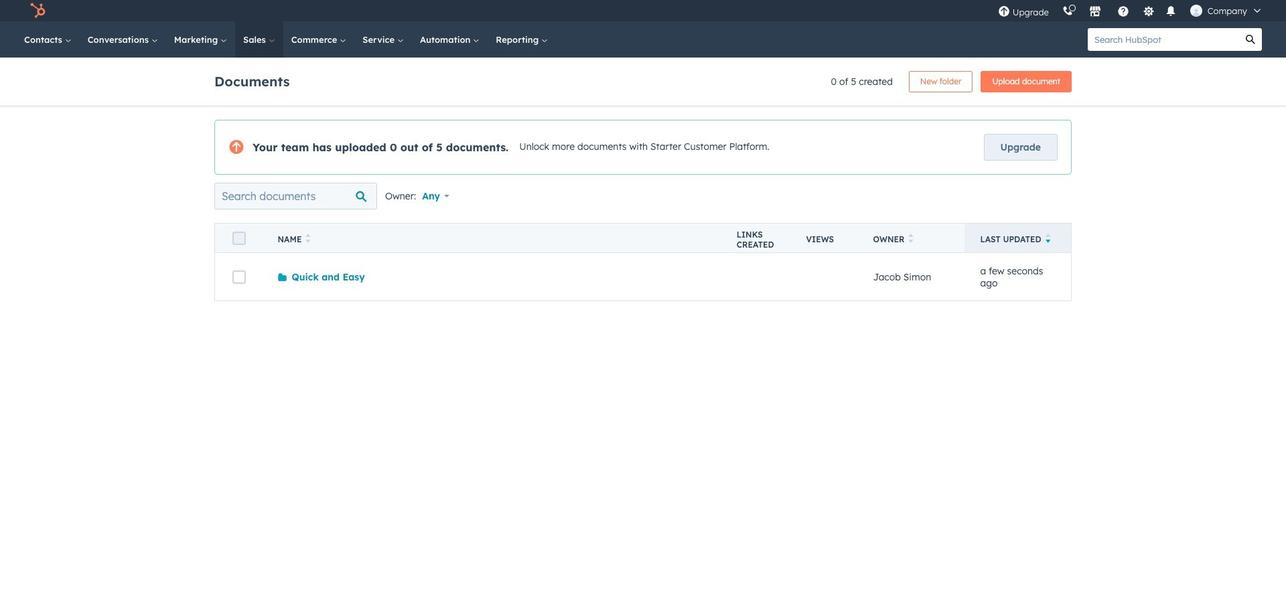 Task type: locate. For each thing, give the bounding box(es) containing it.
banner
[[214, 67, 1072, 92]]

Search search field
[[214, 183, 377, 210]]

1 horizontal spatial press to sort. element
[[909, 234, 914, 245]]

press to sort. element
[[306, 234, 311, 245], [909, 234, 914, 245]]

marketplaces image
[[1089, 6, 1101, 18]]

jacob simon image
[[1190, 5, 1202, 17]]

menu
[[991, 0, 1270, 21]]

0 horizontal spatial press to sort. element
[[306, 234, 311, 245]]

1 press to sort. element from the left
[[306, 234, 311, 245]]



Task type: describe. For each thing, give the bounding box(es) containing it.
press to sort. image
[[909, 234, 914, 243]]

descending sort. press to sort ascending. image
[[1045, 234, 1050, 243]]

descending sort. press to sort ascending. element
[[1045, 234, 1050, 245]]

press to sort. image
[[306, 234, 311, 243]]

2 press to sort. element from the left
[[909, 234, 914, 245]]

Search HubSpot search field
[[1088, 28, 1239, 51]]



Task type: vqa. For each thing, say whether or not it's contained in the screenshot.
the right Press to sort. ELEMENT
yes



